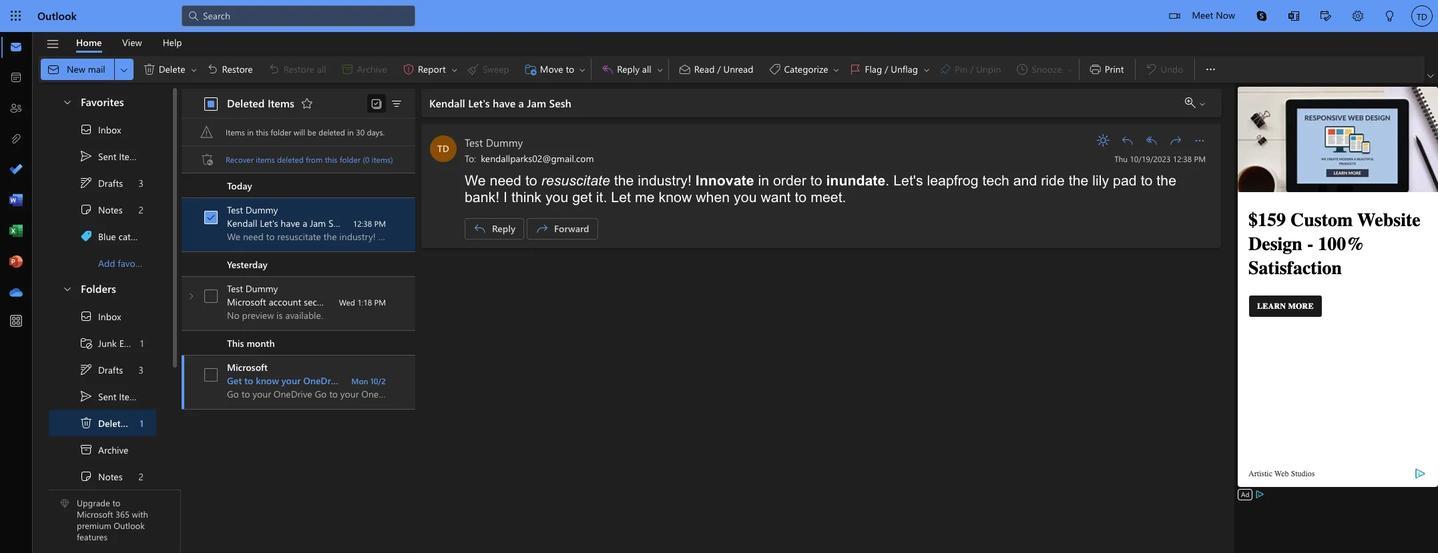 Task type: vqa. For each thing, say whether or not it's contained in the screenshot.


Task type: locate. For each thing, give the bounding box(es) containing it.

[[768, 63, 782, 76]]

1 vertical spatial 
[[79, 417, 93, 430]]

 button right all
[[655, 59, 666, 80]]

sesh inside test dummy kendall let's have a jam sesh 12:38 pm
[[329, 217, 348, 230]]

1 horizontal spatial and
[[1014, 173, 1038, 189]]

today heading
[[182, 174, 415, 198]]

powerpoint image
[[9, 256, 23, 269]]


[[187, 9, 200, 23]]

1:18
[[357, 297, 372, 308]]

 inside  report 
[[451, 66, 459, 74]]


[[200, 126, 214, 139]]

 sent items inside favorites tree
[[79, 150, 142, 163]]

 tree item
[[49, 196, 156, 223], [49, 464, 156, 490]]

 button down  new mail
[[55, 90, 78, 114]]

0 horizontal spatial 12:38
[[353, 218, 372, 229]]

2  button from the left
[[922, 59, 932, 80]]

 inside favorites tree
[[79, 150, 93, 163]]

1 vertical spatial 
[[79, 470, 93, 484]]

/ right flag
[[885, 63, 889, 75]]

none text field inside the email message element
[[465, 152, 1106, 165]]

0 vertical spatial 
[[79, 176, 93, 190]]

email
[[119, 337, 141, 350]]

1 vertical spatial sesh
[[329, 217, 348, 230]]


[[1122, 134, 1135, 148], [474, 222, 487, 236]]

 button
[[1166, 130, 1187, 152]]

0 horizontal spatial a
[[303, 217, 307, 230]]

1 inbox from the top
[[98, 123, 121, 136]]

microsoft up "get"
[[227, 361, 268, 374]]

/ inside the  flag / unflag 
[[885, 63, 889, 75]]

you down the resuscitate at the left top of page
[[546, 190, 569, 206]]

 button right  'button'
[[1190, 130, 1211, 152]]

 inside favorites tree
[[79, 176, 93, 190]]

td image
[[1412, 5, 1433, 27]]

know
[[659, 190, 692, 206], [256, 375, 279, 387]]

left-rail-appbar navigation
[[3, 32, 29, 309]]

pm inside the email message element
[[1195, 154, 1206, 164]]

1 horizontal spatial sesh
[[549, 96, 572, 110]]

 button
[[655, 59, 666, 80], [922, 59, 932, 80]]

1 horizontal spatial a
[[519, 96, 524, 110]]

 inside button
[[1146, 134, 1159, 148]]

0 vertical spatial notes
[[98, 203, 123, 216]]

0 horizontal spatial  button
[[115, 59, 133, 80]]

0 horizontal spatial your
[[282, 375, 301, 387]]

0 vertical spatial inbox
[[98, 123, 121, 136]]

 button
[[1425, 69, 1437, 83]]

1 vertical spatial dummy
[[246, 204, 278, 216]]

 button
[[1246, 0, 1278, 32]]

 up 
[[79, 310, 93, 323]]

0 vertical spatial jam
[[527, 96, 546, 110]]

2  drafts from the top
[[79, 363, 123, 377]]

from
[[306, 154, 323, 165]]

1  button from the left
[[115, 59, 133, 80]]

favorites tree item
[[49, 90, 156, 116]]

outlook inside upgrade to microsoft 365 with premium outlook features
[[114, 520, 145, 532]]

 sent items
[[79, 150, 142, 163], [79, 390, 142, 403]]

notes up blue
[[98, 203, 123, 216]]

in for items
[[347, 127, 354, 138]]

2  button from the top
[[55, 277, 78, 301]]

tree
[[49, 303, 157, 554]]

 right mail on the left of the page
[[119, 64, 129, 75]]

1 vertical spatial outlook
[[114, 520, 145, 532]]

 inside  delete 
[[190, 66, 198, 74]]

security
[[304, 296, 336, 309]]


[[200, 153, 214, 166]]

 search field
[[182, 0, 415, 30]]

 inbox inside favorites tree
[[79, 123, 121, 136]]

1 horizontal spatial know
[[659, 190, 692, 206]]

microsoft
[[227, 296, 266, 309], [227, 361, 268, 374], [77, 509, 113, 521]]

test dummy up to:
[[465, 136, 523, 150]]

reply down i in the top left of the page
[[492, 222, 516, 235]]

 button for 
[[189, 59, 199, 80]]

a down today heading
[[303, 217, 307, 230]]

know right "get"
[[256, 375, 279, 387]]

0 vertical spatial 3
[[139, 177, 144, 189]]

the
[[614, 173, 634, 189], [1069, 173, 1089, 189], [1157, 173, 1177, 189]]

1  from the top
[[79, 203, 93, 216]]

 tree item down the ' archive'
[[49, 464, 156, 490]]

test dummy
[[465, 136, 523, 150], [227, 283, 278, 295]]

1 vertical spatial folder
[[340, 154, 361, 165]]

test dummy inside the email message element
[[465, 136, 523, 150]]

 notes for 2nd  tree item from the bottom of the 'application' containing we need to
[[79, 203, 123, 216]]

 reply
[[474, 222, 516, 236]]

mon 10/2
[[352, 376, 386, 387]]

 up  
[[1205, 63, 1218, 76]]

 left the '' button
[[1097, 134, 1111, 148]]

1 right "junk"
[[140, 337, 144, 350]]

and inside the message list 'list box'
[[458, 375, 474, 387]]

 right move
[[579, 66, 587, 74]]

days.
[[367, 127, 385, 138]]

/ inside  read / unread
[[718, 63, 721, 75]]

 drafts
[[79, 176, 123, 190], [79, 363, 123, 377]]

 button right mail on the left of the page
[[115, 59, 133, 80]]

 left all
[[601, 63, 615, 76]]

1  tree item from the top
[[49, 116, 156, 143]]

/ right read
[[718, 63, 721, 75]]

1 drafts from the top
[[98, 177, 123, 189]]

3  button from the left
[[449, 59, 460, 80]]

tab list inside 'application'
[[66, 32, 192, 53]]

3 up category
[[139, 177, 144, 189]]

delete
[[159, 63, 185, 75]]


[[390, 98, 403, 111]]

your right up
[[422, 375, 442, 387]]

 tree item up  'tree item'
[[49, 170, 156, 196]]

test dummy down yesterday
[[227, 283, 278, 295]]

0 vertical spatial deleted
[[227, 96, 265, 110]]

1 horizontal spatial deleted
[[227, 96, 265, 110]]

 up ""
[[79, 417, 93, 430]]

folders tree item
[[49, 277, 156, 303]]

reply inside " reply"
[[492, 222, 516, 235]]

 inside favorites tree
[[79, 123, 93, 136]]

month
[[247, 337, 275, 350]]

0 vertical spatial 
[[1170, 134, 1183, 148]]

2  sent items from the top
[[79, 390, 142, 403]]

outlook up  button
[[37, 9, 77, 23]]

reply for 
[[492, 222, 516, 235]]


[[79, 337, 93, 350]]

0 horizontal spatial deleted
[[98, 417, 131, 430]]

1 sent from the top
[[98, 150, 117, 163]]

 tree item up blue
[[49, 196, 156, 223]]

sent inside favorites tree
[[98, 150, 117, 163]]

1 horizontal spatial deleted
[[319, 127, 345, 138]]

in up recover
[[247, 127, 254, 138]]

2 up category
[[139, 203, 144, 216]]

1 vertical spatial 
[[1146, 134, 1159, 148]]

1 vertical spatial deleted
[[277, 154, 304, 165]]

wed
[[339, 297, 355, 308]]

 tree item for 
[[49, 116, 156, 143]]

1 horizontal spatial this
[[325, 154, 338, 165]]

thu 10/19/2023 12:38 pm
[[1115, 154, 1206, 164]]

 tree item down favorites
[[49, 116, 156, 143]]

items
[[256, 154, 275, 165]]

this right from
[[325, 154, 338, 165]]

 button
[[1117, 130, 1139, 152]]

0 vertical spatial kendall
[[429, 96, 465, 110]]

0 vertical spatial  button
[[55, 90, 78, 114]]


[[601, 63, 615, 76], [1146, 134, 1159, 148]]

the up "let"
[[614, 173, 634, 189]]

2 inbox from the top
[[98, 310, 121, 323]]

files image
[[9, 133, 23, 146]]

 right report
[[451, 66, 459, 74]]

 up 
[[79, 176, 93, 190]]

 button inside the email message element
[[1190, 130, 1211, 152]]

flag
[[865, 63, 882, 75]]

2  tree item from the top
[[49, 303, 156, 330]]

 tree item
[[49, 116, 156, 143], [49, 303, 156, 330]]

sesh down  move to 
[[549, 96, 572, 110]]

 flag / unflag 
[[849, 63, 931, 76]]

 button for 
[[115, 59, 133, 80]]

1 inside  junk email 1
[[140, 337, 144, 350]]

let's inside . let's leapfrog tech and ride the lily pad to the bank! i think you get it. let me know when you want to meet.
[[894, 173, 923, 189]]

1 vertical spatial microsoft
[[227, 361, 268, 374]]

 tree item down "junk"
[[49, 357, 156, 383]]

select a conversation image
[[204, 290, 218, 303]]

Select a conversation checkbox
[[200, 365, 227, 386]]

1 horizontal spatial let's
[[468, 96, 490, 110]]

select a conversation image
[[204, 369, 218, 382]]


[[1257, 11, 1268, 21]]

 button inside favorites tree item
[[55, 90, 78, 114]]

 inside tree item
[[79, 417, 93, 430]]

1 vertical spatial 2
[[139, 471, 144, 483]]

 inside folders tree item
[[62, 284, 73, 294]]

 drafts inside favorites tree
[[79, 176, 123, 190]]

tags group
[[672, 56, 1077, 83]]

inbox for 
[[98, 310, 121, 323]]

we need to resuscitate the industry! innovate in order to inundate
[[465, 173, 886, 189]]

0 vertical spatial 
[[79, 203, 93, 216]]

know down we need to resuscitate the industry! innovate in order to inundate
[[659, 190, 692, 206]]

we
[[465, 173, 486, 189]]

1 vertical spatial inbox
[[98, 310, 121, 323]]

a inside test dummy kendall let's have a jam sesh 12:38 pm
[[303, 217, 307, 230]]

items down favorites tree item
[[119, 150, 142, 163]]

2  from the top
[[79, 363, 93, 377]]

dummy inside the email message element
[[486, 136, 523, 150]]

favorites tree
[[49, 84, 156, 277]]

jam down today heading
[[310, 217, 326, 230]]

 notes
[[79, 203, 123, 216], [79, 470, 123, 484]]

help button
[[153, 32, 192, 53]]

know inside . let's leapfrog tech and ride the lily pad to the bank! i think you get it. let me know when you want to meet.
[[659, 190, 692, 206]]

blue
[[98, 230, 116, 243]]

 left forward
[[536, 222, 549, 236]]

1  sent items from the top
[[79, 150, 142, 163]]

1 vertical spatial 
[[1194, 134, 1207, 148]]

2 / from the left
[[885, 63, 889, 75]]

0 vertical spatial sent
[[98, 150, 117, 163]]

notes down archive
[[98, 471, 123, 483]]

1  from the top
[[79, 150, 93, 163]]

1  notes from the top
[[79, 203, 123, 216]]

and
[[1014, 173, 1038, 189], [458, 375, 474, 387]]

in
[[247, 127, 254, 138], [347, 127, 354, 138], [758, 173, 770, 189]]

 read / unread
[[678, 63, 754, 76]]

1 horizontal spatial  button
[[189, 59, 199, 80]]

2 3 from the top
[[139, 364, 144, 376]]


[[1353, 11, 1364, 21]]

microsoft for microsoft
[[227, 361, 268, 374]]

 inside the  flag / unflag 
[[923, 66, 931, 74]]

tree containing 
[[49, 303, 157, 554]]

1  button from the top
[[55, 90, 78, 114]]

deleted items 
[[227, 96, 314, 110]]

 notes up  'tree item'
[[79, 203, 123, 216]]

1 horizontal spatial in
[[347, 127, 354, 138]]

 notes inside 'tree'
[[79, 470, 123, 484]]

1  tree item from the top
[[49, 143, 156, 170]]

reply for 
[[617, 63, 640, 75]]

 left 
[[190, 66, 198, 74]]

0 vertical spatial  tree item
[[49, 116, 156, 143]]

2 you from the left
[[734, 190, 757, 206]]

in for we
[[758, 173, 770, 189]]

jam inside test dummy kendall let's have a jam sesh 12:38 pm
[[310, 217, 326, 230]]

all
[[642, 63, 652, 75]]

onedrive image
[[9, 287, 23, 300]]

 for  forward
[[536, 222, 549, 236]]

deleted inside deleted items 
[[227, 96, 265, 110]]

 inbox down folders tree item
[[79, 310, 121, 323]]


[[1321, 11, 1332, 21]]

items inside deleted items 
[[268, 96, 294, 110]]

 tree item
[[49, 143, 156, 170], [49, 383, 156, 410]]

 tree item up "junk"
[[49, 303, 156, 330]]

to right how
[[375, 375, 384, 387]]

 sent items for 1st '' tree item from the bottom
[[79, 390, 142, 403]]


[[119, 64, 129, 75], [190, 66, 198, 74], [451, 66, 459, 74], [579, 66, 587, 74], [656, 66, 664, 74], [833, 66, 841, 74], [923, 66, 931, 74], [62, 97, 73, 107], [1199, 100, 1207, 108], [62, 284, 73, 294]]

0 horizontal spatial kendall
[[227, 217, 257, 230]]

/ for 
[[885, 63, 889, 75]]

0 horizontal spatial 
[[79, 417, 93, 430]]

more apps image
[[9, 315, 23, 329]]

 down  new mail
[[62, 97, 73, 107]]

kendall
[[429, 96, 465, 110], [227, 217, 257, 230]]

have
[[493, 96, 516, 110], [281, 217, 300, 230]]

0 horizontal spatial you
[[546, 190, 569, 206]]

 left 
[[833, 66, 841, 74]]

12:38 down  'button'
[[1173, 154, 1192, 164]]

 inside  reply all 
[[601, 63, 615, 76]]

1 horizontal spatial  button
[[922, 59, 932, 80]]

3 down email
[[139, 364, 144, 376]]

home
[[76, 36, 102, 48]]

test
[[465, 136, 483, 150], [227, 204, 243, 216], [227, 283, 243, 295]]

message list section
[[182, 85, 506, 553]]

 drafts up  'tree item'
[[79, 176, 123, 190]]

up
[[409, 375, 420, 387]]

 button for 
[[655, 59, 666, 80]]

2 horizontal spatial the
[[1157, 173, 1177, 189]]

1 vertical spatial test dummy
[[227, 283, 278, 295]]

 button
[[1198, 56, 1225, 83], [1190, 130, 1211, 152]]

1 horizontal spatial outlook
[[114, 520, 145, 532]]

reply left all
[[617, 63, 640, 75]]

verification
[[357, 296, 402, 309]]

application
[[0, 0, 1439, 554]]

1 vertical spatial test
[[227, 204, 243, 216]]

/ for 
[[718, 63, 721, 75]]

 for 
[[1146, 134, 1159, 148]]

dummy down the today
[[246, 204, 278, 216]]


[[46, 37, 60, 51]]

0 vertical spatial microsoft
[[227, 296, 266, 309]]

1  drafts from the top
[[79, 176, 123, 190]]

1 vertical spatial  drafts
[[79, 363, 123, 377]]

to inside  move to 
[[566, 63, 575, 75]]

1 vertical spatial  tree item
[[49, 357, 156, 383]]

–
[[346, 375, 350, 387]]

items inside  deleted items
[[134, 417, 157, 430]]

outlook inside banner
[[37, 9, 77, 23]]

3 the from the left
[[1157, 173, 1177, 189]]

 inbox down favorites tree item
[[79, 123, 121, 136]]

1 horizontal spatial kendall
[[429, 96, 465, 110]]

preview
[[242, 309, 274, 322]]

1 vertical spatial a
[[303, 217, 307, 230]]


[[1089, 63, 1103, 76]]

 tree item up  deleted items at the left
[[49, 383, 156, 410]]

and left ride
[[1014, 173, 1038, 189]]

favorites
[[81, 95, 124, 109]]

.
[[886, 173, 890, 189]]

0 vertical spatial  tree item
[[49, 143, 156, 170]]

 button up  
[[1198, 56, 1225, 83]]

folder left the will
[[271, 127, 292, 138]]

folder left (0 at left top
[[340, 154, 361, 165]]

notes inside favorites tree
[[98, 203, 123, 216]]

0 vertical spatial drafts
[[98, 177, 123, 189]]

 button
[[1375, 0, 1407, 34]]

 sent items down favorites tree item
[[79, 150, 142, 163]]

2 drafts from the top
[[98, 364, 123, 376]]

1 horizontal spatial 12:38
[[1173, 154, 1192, 164]]

inbox down favorites tree item
[[98, 123, 121, 136]]

2  tree item from the top
[[49, 383, 156, 410]]

 button left folders
[[55, 277, 78, 301]]

 inside button
[[1122, 134, 1135, 148]]

 tree item
[[49, 437, 156, 464]]

this
[[256, 127, 269, 138], [325, 154, 338, 165]]

1 vertical spatial sent
[[98, 390, 117, 403]]

to up meet.
[[811, 173, 823, 189]]

yesterday
[[227, 258, 268, 271]]

1 1 from the top
[[140, 337, 144, 350]]

 inside favorites tree
[[79, 203, 93, 216]]

/
[[718, 63, 721, 75], [885, 63, 889, 75]]

0 vertical spatial 
[[1122, 134, 1135, 148]]

kendall inside test dummy kendall let's have a jam sesh 12:38 pm
[[227, 217, 257, 230]]

2 1 from the top
[[140, 417, 144, 430]]

0 horizontal spatial  button
[[655, 59, 666, 80]]

1 vertical spatial deleted
[[98, 417, 131, 430]]

outlook banner
[[0, 0, 1439, 34]]

0 vertical spatial outlook
[[37, 9, 77, 23]]

2  button from the left
[[189, 59, 199, 80]]

reply inside  reply all 
[[617, 63, 640, 75]]

mail
[[88, 63, 105, 75]]

0 vertical spatial  drafts
[[79, 176, 123, 190]]

test right select a conversation icon
[[227, 283, 243, 295]]

2  notes from the top
[[79, 470, 123, 484]]

in up want
[[758, 173, 770, 189]]

 inside  move to 
[[579, 66, 587, 74]]

deleted inside  deleted items
[[98, 417, 131, 430]]

 inside 'button'
[[1170, 134, 1183, 148]]

0 horizontal spatial test dummy
[[227, 283, 278, 295]]

deleted right be
[[319, 127, 345, 138]]

1  from the top
[[79, 176, 93, 190]]

a down 
[[519, 96, 524, 110]]

0 vertical spatial  button
[[1198, 56, 1225, 83]]

1  inbox from the top
[[79, 123, 121, 136]]

email message element
[[421, 124, 1222, 248]]

0 vertical spatial  tree item
[[49, 170, 156, 196]]

 for 
[[1170, 134, 1183, 148]]

premium features image
[[60, 500, 69, 509]]

 left folders
[[62, 284, 73, 294]]

none text field containing to:
[[465, 152, 1106, 165]]

3 inside 'tree'
[[139, 364, 144, 376]]

set your advertising preferences image
[[1255, 490, 1266, 500]]

3 inside favorites tree
[[139, 177, 144, 189]]

1 horizontal spatial 
[[1170, 134, 1183, 148]]

premium
[[77, 520, 111, 532]]

is
[[277, 309, 283, 322]]

1 vertical spatial 
[[536, 222, 549, 236]]

1 horizontal spatial the
[[1069, 173, 1089, 189]]

0 vertical spatial 
[[143, 63, 156, 76]]

0 vertical spatial 
[[79, 150, 93, 163]]

0 horizontal spatial let's
[[260, 217, 278, 230]]

0 horizontal spatial 
[[474, 222, 487, 236]]

0 vertical spatial and
[[1014, 173, 1038, 189]]

 down ""
[[79, 470, 93, 484]]

1 notes from the top
[[98, 203, 123, 216]]

0 vertical spatial a
[[519, 96, 524, 110]]

tech
[[983, 173, 1010, 189]]

the left lily
[[1069, 173, 1089, 189]]

 right 
[[1199, 100, 1207, 108]]

let's up yesterday
[[260, 217, 278, 230]]

 for 
[[1122, 134, 1135, 148]]

resuscitate
[[541, 173, 610, 189]]

 left delete on the left top of the page
[[143, 63, 156, 76]]

mail image
[[9, 41, 23, 54]]

items up  tree item
[[134, 417, 157, 430]]

 inside  delete 
[[143, 63, 156, 76]]

select all messages image
[[204, 98, 218, 111]]

0 horizontal spatial jam
[[310, 217, 326, 230]]

1 vertical spatial  button
[[55, 277, 78, 301]]

 down bank!
[[474, 222, 487, 236]]

 for  reply all 
[[601, 63, 615, 76]]

view button
[[112, 32, 152, 53]]

application containing we need to
[[0, 0, 1439, 554]]

inbox inside favorites tree
[[98, 123, 121, 136]]

1 vertical spatial  button
[[1190, 130, 1211, 152]]

to up think
[[526, 173, 538, 189]]

1 up  tree item
[[140, 417, 144, 430]]

have up test dummy popup button
[[493, 96, 516, 110]]

1 vertical spatial jam
[[310, 217, 326, 230]]

and right pc
[[458, 375, 474, 387]]

inbox up  junk email 1
[[98, 310, 121, 323]]

have inside test dummy kendall let's have a jam sesh 12:38 pm
[[281, 217, 300, 230]]

1 / from the left
[[718, 63, 721, 75]]

1 vertical spatial let's
[[894, 173, 923, 189]]

let's up test dummy popup button
[[468, 96, 490, 110]]

1  button from the left
[[655, 59, 666, 80]]

deleted up archive
[[98, 417, 131, 430]]

1  tree item from the top
[[49, 196, 156, 223]]

test inside the email message element
[[465, 136, 483, 150]]

2  tree item from the top
[[49, 357, 156, 383]]

Select a conversation checkbox
[[200, 207, 227, 228]]

pm
[[1195, 154, 1206, 164], [374, 218, 386, 229], [374, 297, 386, 308]]

items inside favorites tree
[[119, 150, 142, 163]]

to right the upgrade
[[112, 498, 120, 509]]

12:38 down (0 at left top
[[353, 218, 372, 229]]

inbox inside 'tree'
[[98, 310, 121, 323]]

1 horizontal spatial your
[[422, 375, 442, 387]]

 notes for second  tree item from the top
[[79, 470, 123, 484]]

1
[[140, 337, 144, 350], [140, 417, 144, 430]]

tab list containing home
[[66, 32, 192, 53]]

have down today heading
[[281, 217, 300, 230]]

 right the unflag
[[923, 66, 931, 74]]

favorite
[[118, 257, 149, 270]]

2 2 from the top
[[139, 471, 144, 483]]

2 inside favorites tree
[[139, 203, 144, 216]]

 button inside folders tree item
[[55, 277, 78, 301]]

None text field
[[465, 152, 1106, 165]]

to do image
[[9, 164, 23, 177]]

dummy up the to: kendallparks02@gmail.com
[[486, 136, 523, 150]]

 up thu
[[1122, 134, 1135, 148]]

no
[[227, 309, 240, 322]]

1  tree item from the top
[[49, 170, 156, 196]]

 right all
[[656, 66, 664, 74]]

items left  button
[[268, 96, 294, 110]]

deleted inside recover items deleted from this folder (0 items) button
[[277, 154, 304, 165]]

1 3 from the top
[[139, 177, 144, 189]]

 notes inside favorites tree
[[79, 203, 123, 216]]

tab list
[[66, 32, 192, 53]]


[[524, 63, 538, 76]]

1 horizontal spatial /
[[885, 63, 889, 75]]

1 vertical spatial 1
[[140, 417, 144, 430]]

1 inside  tree item
[[140, 417, 144, 430]]

 button inside tags group
[[922, 59, 932, 80]]

in inside the email message element
[[758, 173, 770, 189]]

1 vertical spatial pm
[[374, 218, 386, 229]]

 button right report
[[449, 59, 460, 80]]

2 up with
[[139, 471, 144, 483]]

 new mail
[[47, 63, 105, 76]]

0 vertical spatial 
[[601, 63, 615, 76]]

let's
[[468, 96, 490, 110], [894, 173, 923, 189], [260, 217, 278, 230]]

 for 
[[79, 310, 93, 323]]

 inside 'tree'
[[79, 310, 93, 323]]

reply
[[617, 63, 640, 75], [492, 222, 516, 235]]

1 horizontal spatial test dummy
[[465, 136, 523, 150]]

drafts inside favorites tree
[[98, 177, 123, 189]]

ad
[[1242, 490, 1250, 500]]

 tree item
[[49, 170, 156, 196], [49, 357, 156, 383]]

1 horizontal spatial 
[[1122, 134, 1135, 148]]

3 for 
[[139, 364, 144, 376]]

and inside . let's leapfrog tech and ride the lily pad to the bank! i think you get it. let me know when you want to meet.
[[1014, 173, 1038, 189]]

1 vertical spatial this
[[325, 154, 338, 165]]

Search for email, meetings, files and more. field
[[202, 8, 407, 22]]

let's right . on the top right of the page
[[894, 173, 923, 189]]

 inside the email message element
[[1194, 134, 1207, 148]]

1 vertical spatial and
[[458, 375, 474, 387]]

 inside dropdown button
[[119, 64, 129, 75]]

2  inbox from the top
[[79, 310, 121, 323]]

2  from the top
[[79, 470, 93, 484]]

new
[[67, 63, 85, 75]]

1 2 from the top
[[139, 203, 144, 216]]

0 horizontal spatial the
[[614, 173, 634, 189]]

drafts for 
[[98, 364, 123, 376]]

0 vertical spatial 1
[[140, 337, 144, 350]]

test up to:
[[465, 136, 483, 150]]

 forward
[[536, 222, 589, 236]]

add favorite tree item
[[49, 250, 156, 277]]

1 vertical spatial kendall
[[227, 217, 257, 230]]

2 horizontal spatial  button
[[449, 59, 460, 80]]

1 horizontal spatial 
[[1146, 134, 1159, 148]]

2 horizontal spatial in
[[758, 173, 770, 189]]

 down 
[[79, 363, 93, 377]]

microsoft inside upgrade to microsoft 365 with premium outlook features
[[77, 509, 113, 521]]

1 vertical spatial 3
[[139, 364, 144, 376]]



Task type: describe. For each thing, give the bounding box(es) containing it.
think
[[512, 190, 542, 206]]

 tree item
[[49, 223, 156, 250]]

2 sent from the top
[[98, 390, 117, 403]]

folder inside button
[[340, 154, 361, 165]]

me
[[635, 190, 655, 206]]

no preview is available.
[[227, 309, 323, 322]]

 button for folders
[[55, 277, 78, 301]]

Select all messages checkbox
[[202, 95, 220, 114]]

archive
[[98, 444, 129, 457]]

 for  delete 
[[143, 63, 156, 76]]

home button
[[66, 32, 112, 53]]

to: kendallparks02@gmail.com
[[465, 152, 594, 165]]


[[47, 63, 60, 76]]

wed 1:18 pm
[[339, 297, 386, 308]]

 button for 
[[449, 59, 460, 80]]

how
[[353, 375, 372, 387]]

microsoft for microsoft account security info verification
[[227, 296, 266, 309]]

 button
[[367, 94, 386, 113]]

 blue category
[[79, 230, 155, 243]]

pm inside test dummy kendall let's have a jam sesh 12:38 pm
[[374, 218, 386, 229]]

0 horizontal spatial in
[[247, 127, 254, 138]]

bank!
[[465, 190, 500, 206]]

pc
[[444, 375, 455, 387]]

 inside  button
[[1097, 134, 1111, 148]]

deleted items heading
[[220, 93, 318, 114]]

inbox for 
[[98, 123, 121, 136]]

items up  deleted items at the left
[[119, 390, 142, 403]]

forward
[[554, 222, 589, 235]]

meet.
[[811, 190, 847, 206]]

1 horizontal spatial jam
[[527, 96, 546, 110]]

to right "get"
[[245, 375, 253, 387]]

 tree item for 
[[49, 303, 156, 330]]

2 notes from the top
[[98, 471, 123, 483]]

 junk email 1
[[79, 337, 144, 350]]


[[371, 98, 383, 110]]

message list list box
[[182, 174, 506, 553]]

Select a conversation checkbox
[[200, 286, 227, 307]]

0 vertical spatial deleted
[[319, 127, 345, 138]]

add favorite
[[98, 257, 149, 270]]

info
[[338, 296, 354, 309]]

30
[[356, 127, 365, 138]]

 inside  categorize 
[[833, 66, 841, 74]]

 button
[[1093, 130, 1115, 152]]

 inside favorites tree item
[[62, 97, 73, 107]]

people image
[[9, 102, 23, 116]]

2  from the top
[[79, 390, 93, 403]]

 tree item
[[49, 410, 157, 437]]

12:38 inside the email message element
[[1173, 154, 1192, 164]]

2 your from the left
[[422, 375, 442, 387]]

1 the from the left
[[614, 173, 634, 189]]

 for 
[[79, 123, 93, 136]]

0 vertical spatial this
[[256, 127, 269, 138]]

let
[[611, 190, 631, 206]]

 tree item
[[49, 330, 156, 357]]

 report 
[[402, 63, 459, 76]]

2 the from the left
[[1069, 173, 1089, 189]]

tree inside 'application'
[[49, 303, 157, 554]]

 inbox for 
[[79, 123, 121, 136]]


[[402, 63, 415, 76]]

folders
[[81, 282, 116, 296]]

help
[[163, 36, 182, 48]]

1 your from the left
[[282, 375, 301, 387]]

items up recover
[[226, 127, 245, 138]]

365
[[116, 509, 130, 521]]

unflag
[[891, 63, 918, 75]]

know inside the message list 'list box'
[[256, 375, 279, 387]]

test dummy kendall let's have a jam sesh 12:38 pm
[[227, 204, 386, 230]]

 restore
[[206, 63, 253, 76]]

3 for 
[[139, 177, 144, 189]]


[[206, 213, 216, 222]]

excel image
[[9, 225, 23, 238]]

 tree item for 
[[49, 170, 156, 196]]

1 you from the left
[[546, 190, 569, 206]]

 drafts for 
[[79, 363, 123, 377]]

 tree item for 
[[49, 357, 156, 383]]

 delete 
[[143, 63, 198, 76]]

 button for favorites
[[55, 90, 78, 114]]

account
[[269, 296, 301, 309]]

now
[[1216, 9, 1236, 21]]

when
[[696, 190, 730, 206]]

2  tree item from the top
[[49, 464, 156, 490]]

word image
[[9, 194, 23, 208]]

junk
[[98, 337, 117, 350]]

2 vertical spatial test
[[227, 283, 243, 295]]

get to know your onedrive – how to back up your pc and mobile
[[227, 375, 506, 387]]

 inbox for 
[[79, 310, 121, 323]]

12:38 inside test dummy kendall let's have a jam sesh 12:38 pm
[[353, 218, 372, 229]]

order
[[773, 173, 807, 189]]


[[849, 63, 863, 76]]

. let's leapfrog tech and ride the lily pad to the bank! i think you get it. let me know when you want to meet.
[[465, 173, 1177, 206]]

 sent items for 1st '' tree item
[[79, 150, 142, 163]]

let's for kendall
[[468, 96, 490, 110]]

test dummy inside the message list 'list box'
[[227, 283, 278, 295]]


[[79, 230, 93, 243]]

 
[[1186, 98, 1207, 108]]

drafts for 
[[98, 177, 123, 189]]

will
[[294, 127, 305, 138]]

recover items deleted from this folder (0 items)
[[226, 154, 393, 165]]

0 vertical spatial 
[[1205, 63, 1218, 76]]

 button
[[1311, 0, 1343, 34]]

2 vertical spatial dummy
[[246, 283, 278, 295]]

pad
[[1114, 173, 1137, 189]]

upgrade
[[77, 498, 110, 509]]

innovate
[[696, 173, 754, 189]]

let's for .
[[894, 173, 923, 189]]

td button
[[430, 136, 457, 162]]

onedrive
[[303, 375, 343, 387]]

leapfrog
[[927, 173, 979, 189]]

get
[[573, 190, 592, 206]]

be
[[308, 127, 316, 138]]

yesterday heading
[[182, 252, 415, 277]]

dummy inside test dummy kendall let's have a jam sesh 12:38 pm
[[246, 204, 278, 216]]

ride
[[1042, 173, 1065, 189]]

 for  deleted items
[[79, 417, 93, 430]]

 button
[[386, 94, 407, 113]]

this inside button
[[325, 154, 338, 165]]

test dummy image
[[430, 136, 457, 162]]

items in this folder will be deleted in 30 days.
[[226, 127, 385, 138]]

let's inside test dummy kendall let's have a jam sesh 12:38 pm
[[260, 217, 278, 230]]

move
[[540, 63, 563, 75]]

restore
[[222, 63, 253, 75]]

 for 
[[79, 363, 93, 377]]

features
[[77, 532, 107, 543]]

0 vertical spatial folder
[[271, 127, 292, 138]]

this month
[[227, 337, 275, 350]]

it.
[[596, 190, 607, 206]]

move & delete group
[[41, 56, 589, 83]]


[[79, 444, 93, 457]]

 drafts for 
[[79, 176, 123, 190]]

 for 
[[79, 176, 93, 190]]

0 vertical spatial sesh
[[549, 96, 572, 110]]

to inside upgrade to microsoft 365 with premium outlook features
[[112, 498, 120, 509]]

 button
[[1343, 0, 1375, 34]]

 for  reply
[[474, 222, 487, 236]]

want
[[761, 190, 791, 206]]

2 vertical spatial pm
[[374, 297, 386, 308]]

this month heading
[[182, 331, 415, 356]]

upgrade to microsoft 365 with premium outlook features
[[77, 498, 148, 543]]

td
[[438, 142, 449, 155]]

industry!
[[638, 173, 692, 189]]

to right the pad
[[1141, 173, 1153, 189]]

read
[[694, 63, 715, 75]]

lily
[[1093, 173, 1110, 189]]

0 vertical spatial have
[[493, 96, 516, 110]]

back
[[387, 375, 406, 387]]

 inside  reply all 
[[656, 66, 664, 74]]

to:
[[465, 152, 476, 165]]

 button
[[1142, 130, 1163, 152]]

to down order
[[795, 190, 807, 206]]

test inside test dummy kendall let's have a jam sesh 12:38 pm
[[227, 204, 243, 216]]

today
[[227, 179, 252, 192]]

with
[[132, 509, 148, 521]]

 button for 
[[922, 59, 932, 80]]

calendar image
[[9, 71, 23, 85]]

 inside  
[[1199, 100, 1207, 108]]


[[1385, 11, 1396, 21]]

print
[[1105, 63, 1125, 75]]



